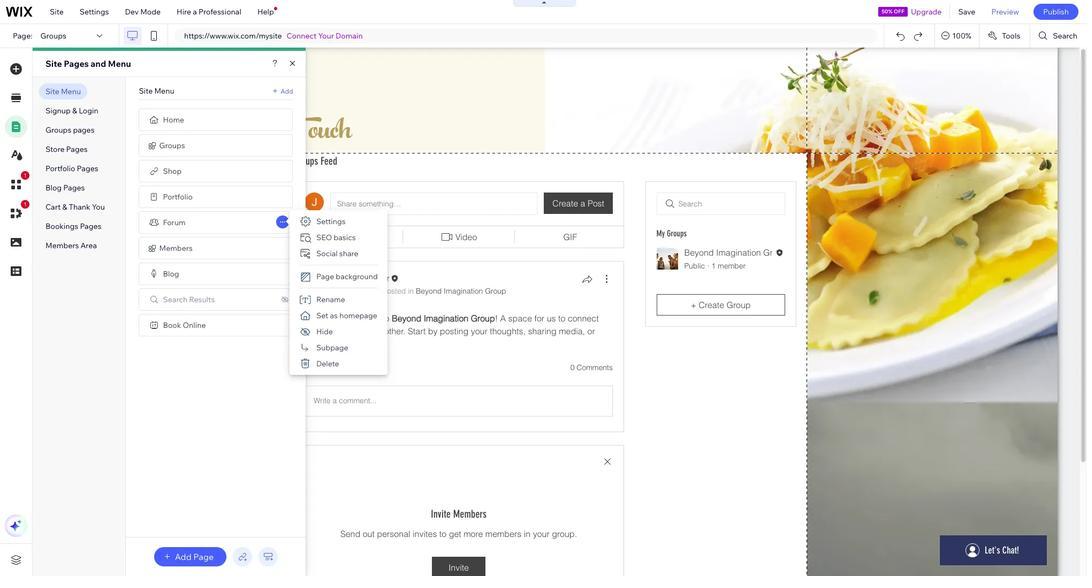 Task type: vqa. For each thing, say whether or not it's contained in the screenshot.
Members Area 'Members'
yes



Task type: locate. For each thing, give the bounding box(es) containing it.
groups up site pages and menu on the left
[[40, 31, 66, 41]]

hire a professional
[[177, 7, 241, 17]]

groups up shop
[[159, 141, 185, 150]]

pages up portfolio pages on the top left of the page
[[66, 145, 88, 154]]

share
[[339, 249, 359, 259]]

1 horizontal spatial members
[[159, 244, 193, 253]]

book
[[163, 321, 181, 330]]

members down bookings
[[46, 241, 79, 251]]

0 vertical spatial portfolio
[[46, 164, 75, 173]]

add
[[281, 87, 293, 95], [175, 552, 192, 563]]

site menu up home
[[139, 86, 174, 96]]

blog
[[46, 183, 62, 193], [163, 269, 179, 279]]

save button
[[951, 0, 984, 24]]

page
[[316, 272, 334, 282], [193, 552, 214, 563]]

pages down store pages
[[77, 164, 98, 173]]

members down the forum
[[159, 244, 193, 253]]

https://www.wix.com/mysite connect your domain
[[184, 31, 363, 41]]

search for search
[[1053, 31, 1078, 41]]

thank
[[69, 202, 90, 212]]

connect
[[287, 31, 317, 41]]

1 vertical spatial &
[[62, 202, 67, 212]]

and
[[91, 58, 106, 69]]

blog up the cart
[[46, 183, 62, 193]]

0 vertical spatial &
[[72, 106, 77, 116]]

1 vertical spatial search
[[163, 295, 187, 305]]

search
[[1053, 31, 1078, 41], [163, 295, 187, 305]]

0 horizontal spatial members
[[46, 241, 79, 251]]

delete
[[316, 359, 339, 369]]

pages up cart & thank you
[[63, 183, 85, 193]]

50% off
[[882, 8, 905, 15]]

site menu up signup
[[46, 87, 81, 96]]

store
[[46, 145, 64, 154]]

1 horizontal spatial add
[[281, 87, 293, 95]]

0 horizontal spatial search
[[163, 295, 187, 305]]

1 horizontal spatial &
[[72, 106, 77, 116]]

1 vertical spatial page
[[193, 552, 214, 563]]

shop
[[163, 167, 182, 176]]

1 horizontal spatial page
[[316, 272, 334, 282]]

add page button
[[154, 548, 227, 567]]

settings up "seo basics"
[[316, 217, 346, 226]]

settings left dev
[[80, 7, 109, 17]]

0 horizontal spatial &
[[62, 202, 67, 212]]

pages
[[73, 125, 95, 135]]

portfolio pages
[[46, 164, 98, 173]]

groups
[[40, 31, 66, 41], [46, 125, 71, 135], [159, 141, 185, 150]]

pages for bookings
[[80, 222, 101, 231]]

& left login
[[72, 106, 77, 116]]

results
[[189, 295, 215, 305]]

bookings pages
[[46, 222, 101, 231]]

seo
[[316, 233, 332, 243]]

portfolio up the forum
[[163, 192, 193, 202]]

menu right the and at top
[[108, 58, 131, 69]]

0 vertical spatial blog
[[46, 183, 62, 193]]

add for add page
[[175, 552, 192, 563]]

settings
[[80, 7, 109, 17], [316, 217, 346, 226]]

site menu
[[139, 86, 174, 96], [46, 87, 81, 96]]

cart
[[46, 202, 61, 212]]

0 horizontal spatial portfolio
[[46, 164, 75, 173]]

0 vertical spatial search
[[1053, 31, 1078, 41]]

pages
[[64, 58, 89, 69], [66, 145, 88, 154], [77, 164, 98, 173], [63, 183, 85, 193], [80, 222, 101, 231]]

you
[[92, 202, 105, 212]]

search inside button
[[1053, 31, 1078, 41]]

1 vertical spatial groups
[[46, 125, 71, 135]]

basics
[[334, 233, 356, 243]]

set
[[316, 311, 328, 321]]

social share
[[316, 249, 359, 259]]

portfolio
[[46, 164, 75, 173], [163, 192, 193, 202]]

store pages
[[46, 145, 88, 154]]

add inside button
[[175, 552, 192, 563]]

members
[[46, 241, 79, 251], [159, 244, 193, 253]]

& right the cart
[[62, 202, 67, 212]]

1 horizontal spatial portfolio
[[163, 192, 193, 202]]

members for members
[[159, 244, 193, 253]]

1 vertical spatial blog
[[163, 269, 179, 279]]

menu up home
[[154, 86, 174, 96]]

search up book
[[163, 295, 187, 305]]

preview button
[[984, 0, 1027, 24]]

site
[[50, 7, 64, 17], [46, 58, 62, 69], [139, 86, 153, 96], [46, 87, 59, 96]]

1 vertical spatial add
[[175, 552, 192, 563]]

menu
[[108, 58, 131, 69], [154, 86, 174, 96], [61, 87, 81, 96]]

0 vertical spatial settings
[[80, 7, 109, 17]]

dev
[[125, 7, 139, 17]]

1 horizontal spatial search
[[1053, 31, 1078, 41]]

0 vertical spatial add
[[281, 87, 293, 95]]

blog up the search results
[[163, 269, 179, 279]]

hide
[[316, 327, 333, 337]]

portfolio up blog pages
[[46, 164, 75, 173]]

pages left the and at top
[[64, 58, 89, 69]]

1 vertical spatial portfolio
[[163, 192, 193, 202]]

50%
[[882, 8, 893, 15]]

cart & thank you
[[46, 202, 105, 212]]

0 horizontal spatial add
[[175, 552, 192, 563]]

groups down signup
[[46, 125, 71, 135]]

1 horizontal spatial site menu
[[139, 86, 174, 96]]

upgrade
[[911, 7, 942, 17]]

100% button
[[935, 24, 979, 48]]

a
[[193, 7, 197, 17]]

search down publish button
[[1053, 31, 1078, 41]]

1 vertical spatial settings
[[316, 217, 346, 226]]

0 horizontal spatial blog
[[46, 183, 62, 193]]

1 horizontal spatial blog
[[163, 269, 179, 279]]

signup & login
[[46, 106, 98, 116]]

0 horizontal spatial page
[[193, 552, 214, 563]]

menu up the signup & login
[[61, 87, 81, 96]]

groups pages
[[46, 125, 95, 135]]

pages up area
[[80, 222, 101, 231]]

&
[[72, 106, 77, 116], [62, 202, 67, 212]]

search for search results
[[163, 295, 187, 305]]



Task type: describe. For each thing, give the bounding box(es) containing it.
100%
[[953, 31, 972, 41]]

social
[[316, 249, 338, 259]]

1 horizontal spatial menu
[[108, 58, 131, 69]]

pages for site
[[64, 58, 89, 69]]

online
[[183, 321, 206, 330]]

0 vertical spatial groups
[[40, 31, 66, 41]]

page background
[[316, 272, 378, 282]]

signup
[[46, 106, 71, 116]]

home
[[163, 115, 184, 125]]

members for members area
[[46, 241, 79, 251]]

0 horizontal spatial menu
[[61, 87, 81, 96]]

portfolio for portfolio pages
[[46, 164, 75, 173]]

add for add
[[281, 87, 293, 95]]

members area
[[46, 241, 97, 251]]

blog for blog pages
[[46, 183, 62, 193]]

area
[[81, 241, 97, 251]]

& for signup
[[72, 106, 77, 116]]

https://www.wix.com/mysite
[[184, 31, 282, 41]]

pages for blog
[[63, 183, 85, 193]]

tools
[[1002, 31, 1021, 41]]

domain
[[336, 31, 363, 41]]

2 vertical spatial groups
[[159, 141, 185, 150]]

0 horizontal spatial site menu
[[46, 87, 81, 96]]

help
[[257, 7, 274, 17]]

subpage
[[316, 343, 348, 353]]

preview
[[992, 7, 1019, 17]]

0 horizontal spatial settings
[[80, 7, 109, 17]]

set as homepage
[[316, 311, 377, 321]]

1 horizontal spatial settings
[[316, 217, 346, 226]]

pages for portfolio
[[77, 164, 98, 173]]

hire
[[177, 7, 191, 17]]

0 vertical spatial page
[[316, 272, 334, 282]]

blog for blog
[[163, 269, 179, 279]]

pages for store
[[66, 145, 88, 154]]

& for cart
[[62, 202, 67, 212]]

mode
[[140, 7, 161, 17]]

off
[[894, 8, 905, 15]]

login
[[79, 106, 98, 116]]

publish
[[1043, 7, 1069, 17]]

search button
[[1031, 24, 1087, 48]]

forum
[[163, 218, 186, 228]]

bookings
[[46, 222, 78, 231]]

tools button
[[980, 24, 1030, 48]]

site pages and menu
[[46, 58, 131, 69]]

save
[[959, 7, 976, 17]]

your
[[318, 31, 334, 41]]

background
[[336, 272, 378, 282]]

dev mode
[[125, 7, 161, 17]]

book online
[[163, 321, 206, 330]]

add page
[[175, 552, 214, 563]]

as
[[330, 311, 338, 321]]

blog pages
[[46, 183, 85, 193]]

publish button
[[1034, 4, 1079, 20]]

search results
[[163, 295, 215, 305]]

page inside add page button
[[193, 552, 214, 563]]

portfolio for portfolio
[[163, 192, 193, 202]]

professional
[[199, 7, 241, 17]]

2 horizontal spatial menu
[[154, 86, 174, 96]]

seo basics
[[316, 233, 356, 243]]

homepage
[[340, 311, 377, 321]]

rename
[[316, 295, 345, 305]]



